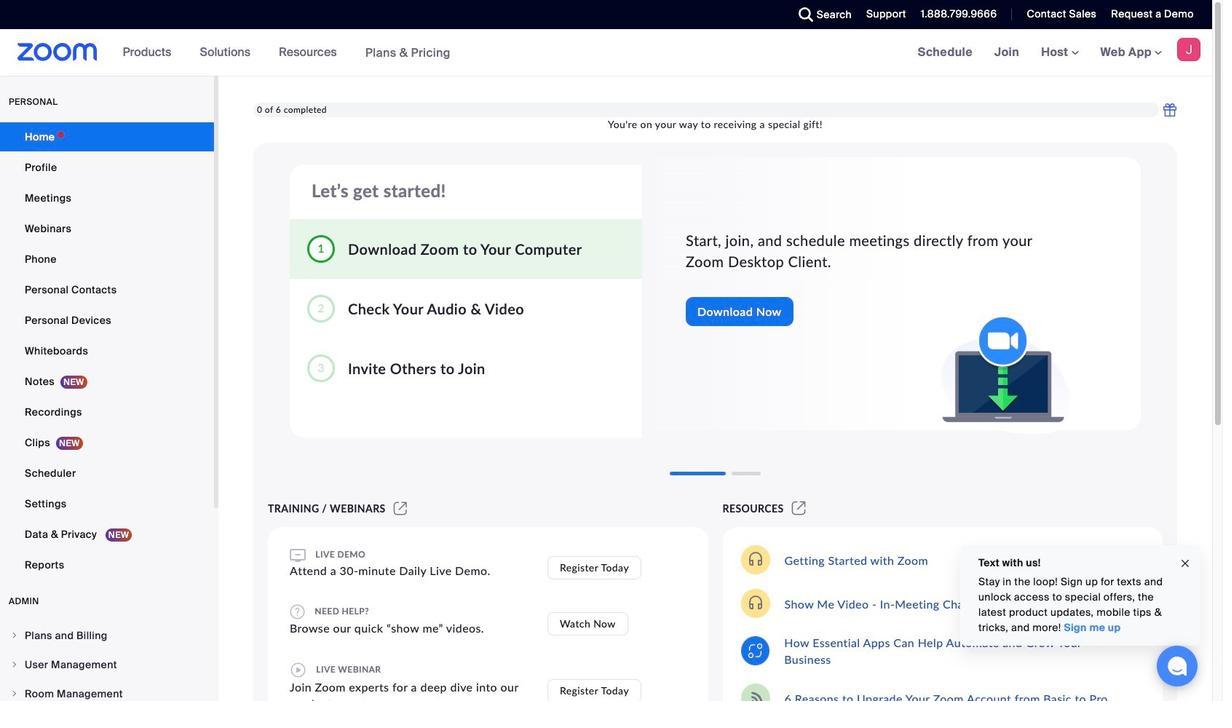 Task type: describe. For each thing, give the bounding box(es) containing it.
3 menu item from the top
[[0, 680, 214, 701]]

meetings navigation
[[907, 29, 1212, 76]]

1 window new image from the left
[[391, 502, 409, 515]]

right image
[[10, 689, 19, 698]]

close image
[[1179, 555, 1191, 572]]

admin menu menu
[[0, 622, 214, 701]]



Task type: vqa. For each thing, say whether or not it's contained in the screenshot.
the right Tab
no



Task type: locate. For each thing, give the bounding box(es) containing it.
0 vertical spatial right image
[[10, 631, 19, 640]]

0 horizontal spatial window new image
[[391, 502, 409, 515]]

window new image
[[391, 502, 409, 515], [790, 502, 808, 515]]

2 window new image from the left
[[790, 502, 808, 515]]

2 right image from the top
[[10, 660, 19, 669]]

1 vertical spatial menu item
[[0, 651, 214, 679]]

product information navigation
[[112, 29, 462, 76]]

open chat image
[[1167, 656, 1187, 676]]

right image for 1st menu item from the top of the "admin menu" menu
[[10, 631, 19, 640]]

profile picture image
[[1177, 38, 1201, 61]]

zoom logo image
[[17, 43, 97, 61]]

right image
[[10, 631, 19, 640], [10, 660, 19, 669]]

personal menu menu
[[0, 122, 214, 581]]

right image for second menu item from the top
[[10, 660, 19, 669]]

2 menu item from the top
[[0, 651, 214, 679]]

1 menu item from the top
[[0, 622, 214, 649]]

1 right image from the top
[[10, 631, 19, 640]]

banner
[[0, 29, 1212, 76]]

menu item
[[0, 622, 214, 649], [0, 651, 214, 679], [0, 680, 214, 701]]

1 vertical spatial right image
[[10, 660, 19, 669]]

0 vertical spatial menu item
[[0, 622, 214, 649]]

1 horizontal spatial window new image
[[790, 502, 808, 515]]

2 vertical spatial menu item
[[0, 680, 214, 701]]



